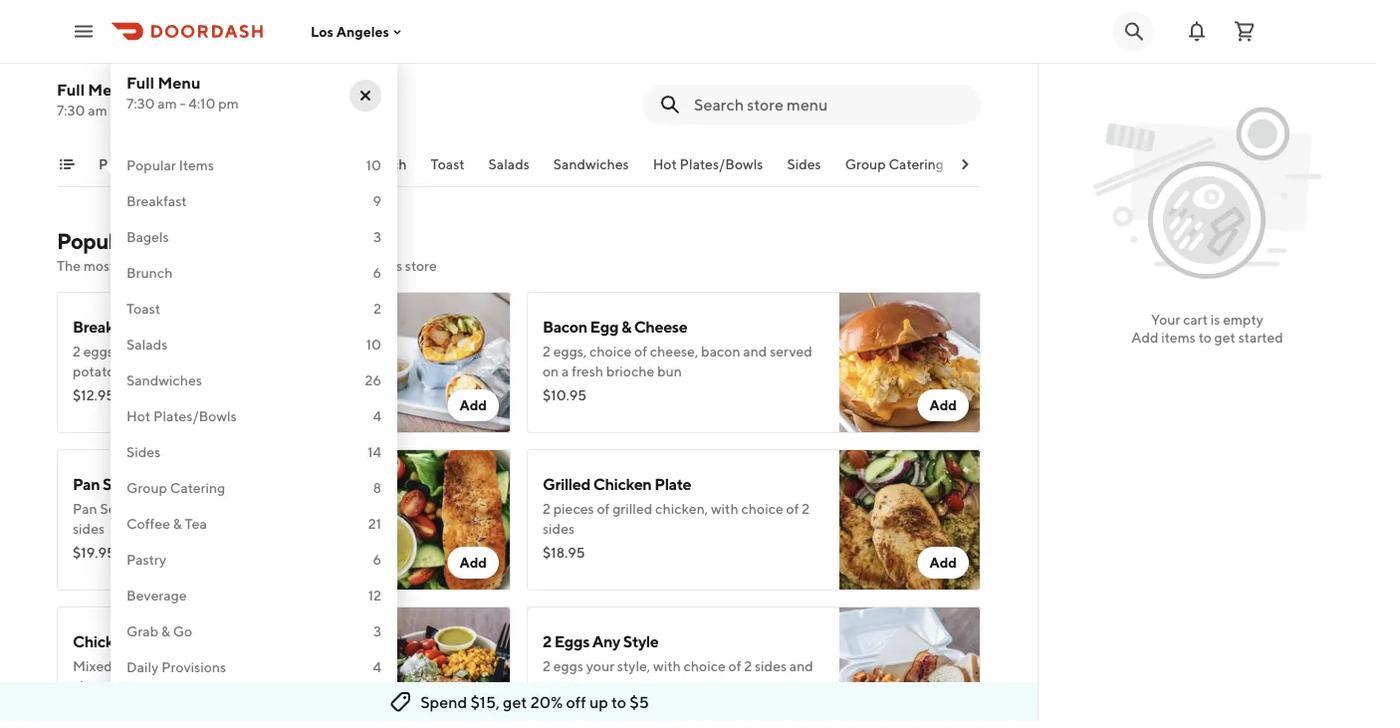 Task type: locate. For each thing, give the bounding box(es) containing it.
popular inside button
[[99, 156, 148, 172]]

0 horizontal spatial get
[[503, 693, 527, 712]]

4
[[373, 408, 382, 424], [373, 659, 382, 675]]

sides down item search search box
[[787, 156, 821, 172]]

avocado, up roasted
[[263, 658, 320, 674]]

coffee up pastry on the bottom of the page
[[127, 515, 170, 532]]

fresh
[[572, 363, 604, 380], [131, 383, 162, 399]]

0 vertical spatial 10
[[366, 157, 382, 173]]

group right sides button
[[845, 156, 886, 172]]

1 horizontal spatial group catering
[[845, 156, 944, 172]]

pm up popular items button
[[149, 102, 169, 119]]

7:30 up popular items button
[[127, 95, 155, 112]]

1 horizontal spatial fresh
[[572, 363, 604, 380]]

2 inside pan seared salmon plate pan seared salmon (6oz), with choice of 2 sides $19.95
[[327, 501, 335, 517]]

0 horizontal spatial sides
[[73, 520, 105, 537]]

1 pan from the top
[[73, 475, 100, 494]]

0 horizontal spatial plates/bowls
[[153, 408, 237, 424]]

of inside 2 eggs any style 2 eggs your style, with choice of 2 sides and toast $13.95
[[729, 658, 742, 674]]

coffee & tea button
[[968, 154, 1049, 186]]

7:30 up show menu categories icon
[[57, 102, 85, 119]]

brioche
[[606, 363, 655, 380]]

chicken avocado salad mixed greens, grilled chicken, avocado, cherry tomatoes, red onion, roasted corn, cotija cheese and cilantro lime vinaigrette.
[[73, 632, 337, 714]]

2 10 from the top
[[366, 336, 382, 353]]

6
[[373, 264, 382, 281], [373, 551, 382, 568]]

salmon up the (6oz),
[[155, 475, 207, 494]]

catering up the (6oz),
[[170, 480, 225, 496]]

0 vertical spatial group
[[845, 156, 886, 172]]

tea up beverage
[[185, 515, 207, 532]]

of inside bacon egg & cheese 2 eggs, choice of cheese, bacon and served on a fresh brioche bun $10.95
[[635, 343, 647, 360]]

brunch down bagels
[[127, 264, 173, 281]]

notification bell image
[[1185, 19, 1209, 43]]

& left the 'go'
[[161, 623, 170, 640]]

fresh inside bacon egg & cheese 2 eggs, choice of cheese, bacon and served on a fresh brioche bun $10.95
[[572, 363, 604, 380]]

go
[[173, 623, 192, 640]]

1 4 from the top
[[373, 408, 382, 424]]

1 horizontal spatial sandwiches
[[554, 156, 629, 172]]

salsa
[[200, 383, 231, 399]]

choice inside grilled chicken plate 2 pieces of grilled chicken, with choice of 2 sides $18.95
[[742, 501, 784, 517]]

1 horizontal spatial hot
[[653, 156, 677, 172]]

onions
[[248, 363, 290, 380]]

eggs,
[[83, 343, 117, 360], [554, 343, 587, 360]]

tea right the scroll menu navigation right icon
[[1026, 156, 1049, 172]]

0 horizontal spatial sides
[[127, 444, 161, 460]]

with for grilled chicken plate
[[711, 501, 739, 517]]

cheese, inside breakfast burrito 2 eggs, cheddar cheese, homestyle potatoes, avocado, sauteed onions & peppers, fresh spicy salsa
[[175, 343, 223, 360]]

sides
[[73, 520, 105, 537], [543, 520, 575, 537], [755, 658, 787, 674]]

0 horizontal spatial with
[[236, 501, 264, 517]]

cheese, up sauteed
[[175, 343, 223, 360]]

toast button
[[431, 154, 465, 186]]

popular
[[99, 156, 148, 172], [127, 157, 176, 173], [57, 228, 132, 254]]

0 vertical spatial grilled
[[613, 501, 653, 517]]

get down is
[[1215, 329, 1236, 346]]

& right onions
[[293, 363, 302, 380]]

& inside bacon egg & cheese 2 eggs, choice of cheese, bacon and served on a fresh brioche bun $10.95
[[621, 317, 631, 336]]

1 vertical spatial tea
[[185, 515, 207, 532]]

10 for popular items
[[366, 157, 382, 173]]

3 down '12'
[[374, 623, 382, 640]]

1 vertical spatial group
[[127, 480, 167, 496]]

0 vertical spatial hot plates/bowls
[[653, 156, 763, 172]]

grilled right pieces
[[613, 501, 653, 517]]

hot plates/bowls left sides button
[[653, 156, 763, 172]]

sandwiches down cheddar
[[127, 372, 202, 388]]

1 vertical spatial seared
[[100, 501, 145, 517]]

0 vertical spatial chicken
[[593, 475, 652, 494]]

0 vertical spatial sides
[[787, 156, 821, 172]]

and inside 2 eggs any style 2 eggs your style, with choice of 2 sides and toast $13.95
[[790, 658, 814, 674]]

of for plate
[[312, 501, 325, 517]]

items inside the popular items the most commonly ordered items and dishes from this store
[[136, 228, 190, 254]]

get inside your cart is empty add items to get started
[[1215, 329, 1236, 346]]

2 eggs, from the left
[[554, 343, 587, 360]]

-
[[180, 95, 186, 112], [110, 102, 116, 119]]

salads up potatoes,
[[127, 336, 168, 353]]

1 horizontal spatial grilled
[[613, 501, 653, 517]]

full up popular items button
[[127, 73, 154, 92]]

salmon
[[155, 475, 207, 494], [147, 501, 195, 517]]

10 up the 26
[[366, 336, 382, 353]]

plate inside grilled chicken plate 2 pieces of grilled chicken, with choice of 2 sides $18.95
[[655, 475, 691, 494]]

1 vertical spatial catering
[[170, 480, 225, 496]]

chicken up pieces
[[593, 475, 652, 494]]

0 vertical spatial sandwiches
[[554, 156, 629, 172]]

toast
[[543, 678, 575, 694]]

2 plate from the left
[[655, 475, 691, 494]]

fresh right the a
[[572, 363, 604, 380]]

4 for hot plates/bowls
[[373, 408, 382, 424]]

1 horizontal spatial items
[[1162, 329, 1196, 346]]

1 vertical spatial chicken
[[73, 632, 131, 651]]

catering left the scroll menu navigation right icon
[[889, 156, 944, 172]]

and inside the popular items the most commonly ordered items and dishes from this store
[[277, 257, 301, 274]]

group up pastry on the bottom of the page
[[127, 480, 167, 496]]

commonly
[[118, 257, 184, 274]]

avocado, down cheddar
[[135, 363, 192, 380]]

2 4 from the top
[[373, 659, 382, 675]]

0 vertical spatial tea
[[1026, 156, 1049, 172]]

1 vertical spatial chicken,
[[207, 658, 260, 674]]

sandwiches
[[554, 156, 629, 172], [127, 372, 202, 388]]

4 up 14
[[373, 408, 382, 424]]

eggs, inside breakfast burrito 2 eggs, cheddar cheese, homestyle potatoes, avocado, sauteed onions & peppers, fresh spicy salsa
[[83, 343, 117, 360]]

cheese, inside bacon egg & cheese 2 eggs, choice of cheese, bacon and served on a fresh brioche bun $10.95
[[650, 343, 699, 360]]

full menu 7:30 am - 4:10 pm down open menu image at the top of the page
[[57, 80, 169, 119]]

1 vertical spatial group catering
[[127, 480, 225, 496]]

eggs, up the a
[[554, 343, 587, 360]]

cheese,
[[175, 343, 223, 360], [650, 343, 699, 360]]

pan seared salmon plate pan seared salmon (6oz), with choice of 2 sides $19.95
[[73, 475, 335, 561]]

6 down 21
[[373, 551, 382, 568]]

is
[[1211, 311, 1221, 328]]

& right egg
[[621, 317, 631, 336]]

items right ordered
[[240, 257, 274, 274]]

burrito
[[143, 317, 192, 336]]

1 horizontal spatial salads
[[489, 156, 530, 172]]

1 vertical spatial grilled
[[164, 658, 204, 674]]

0 vertical spatial avocado,
[[135, 363, 192, 380]]

0 items, open order cart image
[[1233, 19, 1257, 43]]

choice inside bacon egg & cheese 2 eggs, choice of cheese, bacon and served on a fresh brioche bun $10.95
[[590, 343, 632, 360]]

0 vertical spatial pan
[[73, 475, 100, 494]]

0 horizontal spatial chicken
[[73, 632, 131, 651]]

full
[[127, 73, 154, 92], [57, 80, 85, 99]]

avocado,
[[135, 363, 192, 380], [263, 658, 320, 674]]

salads button
[[489, 154, 530, 186]]

with
[[236, 501, 264, 517], [711, 501, 739, 517], [653, 658, 681, 674]]

popular up most
[[57, 228, 132, 254]]

chicken up mixed
[[73, 632, 131, 651]]

beverage
[[127, 587, 187, 604]]

salads
[[489, 156, 530, 172], [127, 336, 168, 353]]

1 vertical spatial brunch
[[127, 264, 173, 281]]

add
[[1132, 329, 1159, 346], [460, 397, 487, 413], [930, 397, 957, 413], [460, 554, 487, 571], [930, 554, 957, 571]]

1 horizontal spatial chicken
[[593, 475, 652, 494]]

plates/bowls
[[680, 156, 763, 172], [153, 408, 237, 424]]

to for up
[[612, 693, 627, 712]]

1 horizontal spatial avocado,
[[263, 658, 320, 674]]

1 vertical spatial 3
[[374, 623, 382, 640]]

hot inside button
[[653, 156, 677, 172]]

tea inside coffee & tea 'button'
[[1026, 156, 1049, 172]]

your cart is empty add items to get started
[[1132, 311, 1284, 346]]

breakfast down popular items button
[[127, 193, 187, 209]]

hot right 'sandwiches' button
[[653, 156, 677, 172]]

2 3 from the top
[[374, 623, 382, 640]]

get
[[1215, 329, 1236, 346], [503, 693, 527, 712]]

2
[[374, 300, 382, 317], [73, 343, 81, 360], [543, 343, 551, 360], [327, 501, 335, 517], [543, 501, 551, 517], [802, 501, 810, 517], [543, 632, 552, 651], [543, 658, 551, 674], [744, 658, 752, 674]]

1 horizontal spatial plate
[[655, 475, 691, 494]]

sides down peppers,
[[127, 444, 161, 460]]

0 horizontal spatial coffee
[[127, 515, 170, 532]]

1 vertical spatial pan
[[73, 501, 97, 517]]

red
[[181, 678, 202, 694]]

sides
[[787, 156, 821, 172], [127, 444, 161, 460]]

0 horizontal spatial chicken,
[[207, 658, 260, 674]]

1 3 from the top
[[374, 229, 382, 245]]

add button
[[448, 389, 499, 421], [918, 389, 969, 421], [448, 547, 499, 579], [918, 547, 969, 579]]

with for 2 eggs any style
[[653, 658, 681, 674]]

1 vertical spatial toast
[[127, 300, 160, 317]]

& inside coffee & tea 'button'
[[1015, 156, 1024, 172]]

plates/bowls down spicy
[[153, 408, 237, 424]]

0 horizontal spatial group catering
[[127, 480, 225, 496]]

0 vertical spatial get
[[1215, 329, 1236, 346]]

choice for plate
[[267, 501, 309, 517]]

full down open menu image at the top of the page
[[57, 80, 85, 99]]

10 up 9
[[366, 157, 382, 173]]

lime
[[236, 698, 263, 714]]

10
[[366, 157, 382, 173], [366, 336, 382, 353]]

breakfast
[[210, 156, 270, 172], [127, 193, 187, 209], [73, 317, 140, 336]]

greens,
[[115, 658, 161, 674]]

grilled chicken plate image
[[840, 449, 981, 591]]

2 vertical spatial breakfast
[[73, 317, 140, 336]]

salmon left the (6oz),
[[147, 501, 195, 517]]

0 vertical spatial items
[[240, 257, 274, 274]]

with inside 2 eggs any style 2 eggs your style, with choice of 2 sides and toast $13.95
[[653, 658, 681, 674]]

am
[[158, 95, 177, 112], [88, 102, 107, 119]]

get right $15,
[[503, 693, 527, 712]]

0 vertical spatial plates/bowls
[[680, 156, 763, 172]]

angeles
[[336, 23, 389, 40]]

pm up breakfast button on the left of page
[[218, 95, 239, 112]]

popular right show menu categories icon
[[99, 156, 148, 172]]

0 horizontal spatial eggs,
[[83, 343, 117, 360]]

1 vertical spatial hot plates/bowls
[[127, 408, 237, 424]]

egg
[[590, 317, 619, 336]]

4:10 up popular items button
[[119, 102, 146, 119]]

0 horizontal spatial pm
[[149, 102, 169, 119]]

eggs, up potatoes,
[[83, 343, 117, 360]]

0 vertical spatial 3
[[374, 229, 382, 245]]

of for 2
[[787, 501, 799, 517]]

hot down peppers,
[[127, 408, 151, 424]]

1 eggs, from the left
[[83, 343, 117, 360]]

2 eggs any style image
[[840, 607, 981, 722]]

1 horizontal spatial catering
[[889, 156, 944, 172]]

of
[[635, 343, 647, 360], [312, 501, 325, 517], [597, 501, 610, 517], [787, 501, 799, 517], [729, 658, 742, 674]]

plate inside pan seared salmon plate pan seared salmon (6oz), with choice of 2 sides $19.95
[[210, 475, 247, 494]]

0 vertical spatial catering
[[889, 156, 944, 172]]

0 horizontal spatial hot plates/bowls
[[127, 408, 237, 424]]

items inside your cart is empty add items to get started
[[1162, 329, 1196, 346]]

chicken,
[[656, 501, 708, 517], [207, 658, 260, 674]]

group catering
[[845, 156, 944, 172], [127, 480, 225, 496]]

cheese, up the "bun"
[[650, 343, 699, 360]]

plates/bowls left sides button
[[680, 156, 763, 172]]

3
[[374, 229, 382, 245], [374, 623, 382, 640]]

toast left the salads button
[[431, 156, 465, 172]]

0 horizontal spatial toast
[[127, 300, 160, 317]]

to inside your cart is empty add items to get started
[[1199, 329, 1212, 346]]

spend
[[421, 693, 467, 712]]

Item Search search field
[[694, 94, 965, 116]]

1 vertical spatial salmon
[[147, 501, 195, 517]]

0 horizontal spatial cheese,
[[175, 343, 223, 360]]

to right "up"
[[612, 693, 627, 712]]

catering
[[889, 156, 944, 172], [170, 480, 225, 496]]

peppers,
[[73, 383, 128, 399]]

2 6 from the top
[[373, 551, 382, 568]]

sides inside 2 eggs any style 2 eggs your style, with choice of 2 sides and toast $13.95
[[755, 658, 787, 674]]

4 down '12'
[[373, 659, 382, 675]]

1 horizontal spatial get
[[1215, 329, 1236, 346]]

with for pan seared salmon plate
[[236, 501, 264, 517]]

1 horizontal spatial hot plates/bowls
[[653, 156, 763, 172]]

seared
[[103, 475, 152, 494], [100, 501, 145, 517]]

1 plate from the left
[[210, 475, 247, 494]]

1 horizontal spatial brunch
[[361, 156, 407, 172]]

breakfast up potatoes,
[[73, 317, 140, 336]]

0 horizontal spatial tea
[[185, 515, 207, 532]]

1 horizontal spatial chicken,
[[656, 501, 708, 517]]

popular items button
[[99, 154, 186, 186]]

items down 'your'
[[1162, 329, 1196, 346]]

& right the scroll menu navigation right icon
[[1015, 156, 1024, 172]]

4:10 up breakfast button on the left of page
[[189, 95, 216, 112]]

2 eggs any style 2 eggs your style, with choice of 2 sides and toast $13.95
[[543, 632, 814, 718]]

2 horizontal spatial with
[[711, 501, 739, 517]]

1 vertical spatial hot
[[127, 408, 151, 424]]

choice inside 2 eggs any style 2 eggs your style, with choice of 2 sides and toast $13.95
[[684, 658, 726, 674]]

0 vertical spatial hot
[[653, 156, 677, 172]]

12
[[368, 587, 382, 604]]

cheese
[[110, 698, 155, 714]]

0 horizontal spatial to
[[612, 693, 627, 712]]

toast up 'burrito' at the left of the page
[[127, 300, 160, 317]]

pan
[[73, 475, 100, 494], [73, 501, 97, 517]]

brunch up 9
[[361, 156, 407, 172]]

grilled chicken plate 2 pieces of grilled chicken, with choice of 2 sides $18.95
[[543, 475, 810, 561]]

breakfast up the popular items the most commonly ordered items and dishes from this store
[[210, 156, 270, 172]]

& inside breakfast burrito 2 eggs, cheddar cheese, homestyle potatoes, avocado, sauteed onions & peppers, fresh spicy salsa
[[293, 363, 302, 380]]

menu down open menu image at the top of the page
[[88, 80, 131, 99]]

menu up popular items button
[[158, 73, 201, 92]]

0 horizontal spatial coffee & tea
[[127, 515, 207, 532]]

cilantro
[[185, 698, 233, 714]]

0 horizontal spatial fresh
[[131, 383, 162, 399]]

1 horizontal spatial plates/bowls
[[680, 156, 763, 172]]

sides for grilled chicken plate
[[543, 520, 575, 537]]

2 cheese, from the left
[[650, 343, 699, 360]]

coffee right group catering button at the right top of the page
[[968, 156, 1012, 172]]

bacon egg & cheese 2 eggs, choice of cheese, bacon and served on a fresh brioche bun $10.95
[[543, 317, 813, 403]]

salads right "toast" 'button'
[[489, 156, 530, 172]]

with inside pan seared salmon plate pan seared salmon (6oz), with choice of 2 sides $19.95
[[236, 501, 264, 517]]

bun
[[658, 363, 682, 380]]

to down cart at the top
[[1199, 329, 1212, 346]]

breakfast inside breakfast burrito 2 eggs, cheddar cheese, homestyle potatoes, avocado, sauteed onions & peppers, fresh spicy salsa
[[73, 317, 140, 336]]

3 up this
[[374, 229, 382, 245]]

2 horizontal spatial sides
[[755, 658, 787, 674]]

chicken, inside chicken avocado salad mixed greens, grilled chicken, avocado, cherry tomatoes, red onion, roasted corn, cotija cheese and cilantro lime vinaigrette.
[[207, 658, 260, 674]]

sides inside grilled chicken plate 2 pieces of grilled chicken, with choice of 2 sides $18.95
[[543, 520, 575, 537]]

1 horizontal spatial group
[[845, 156, 886, 172]]

of inside pan seared salmon plate pan seared salmon (6oz), with choice of 2 sides $19.95
[[312, 501, 325, 517]]

group catering left the scroll menu navigation right icon
[[845, 156, 944, 172]]

$10.95
[[543, 387, 587, 403]]

scroll menu navigation right image
[[957, 156, 973, 172]]

sandwiches right the salads button
[[554, 156, 629, 172]]

grilled up red
[[164, 658, 204, 674]]

0 vertical spatial 6
[[373, 264, 382, 281]]

fresh left spicy
[[131, 383, 162, 399]]

choice inside pan seared salmon plate pan seared salmon (6oz), with choice of 2 sides $19.95
[[267, 501, 309, 517]]

sides for 2 eggs any style
[[755, 658, 787, 674]]

roasted
[[247, 678, 295, 694]]

sides inside pan seared salmon plate pan seared salmon (6oz), with choice of 2 sides $19.95
[[73, 520, 105, 537]]

tomatoes,
[[116, 678, 178, 694]]

6 left store in the top left of the page
[[373, 264, 382, 281]]

group catering up the (6oz),
[[127, 480, 225, 496]]

1 6 from the top
[[373, 264, 382, 281]]

add inside your cart is empty add items to get started
[[1132, 329, 1159, 346]]

1 cheese, from the left
[[175, 343, 223, 360]]

0 vertical spatial salads
[[489, 156, 530, 172]]

0 vertical spatial group catering
[[845, 156, 944, 172]]

menu
[[158, 73, 201, 92], [88, 80, 131, 99]]

0 vertical spatial brunch
[[361, 156, 407, 172]]

brunch
[[361, 156, 407, 172], [127, 264, 173, 281]]

popular items the most commonly ordered items and dishes from this store
[[57, 228, 437, 274]]

0 horizontal spatial -
[[110, 102, 116, 119]]

7:30
[[127, 95, 155, 112], [57, 102, 85, 119]]

0 horizontal spatial avocado,
[[135, 363, 192, 380]]

0 vertical spatial chicken,
[[656, 501, 708, 517]]

hot plates/bowls down spicy
[[127, 408, 237, 424]]

bacon
[[701, 343, 741, 360]]

corn,
[[298, 678, 329, 694]]

1 horizontal spatial sides
[[543, 520, 575, 537]]

1 horizontal spatial to
[[1199, 329, 1212, 346]]

onion,
[[205, 678, 244, 694]]

tea
[[1026, 156, 1049, 172], [185, 515, 207, 532]]

pastry
[[127, 551, 166, 568]]

0 horizontal spatial sandwiches
[[127, 372, 202, 388]]

1 10 from the top
[[366, 157, 382, 173]]

1 horizontal spatial cheese,
[[650, 343, 699, 360]]

1 horizontal spatial tea
[[1026, 156, 1049, 172]]

with inside grilled chicken plate 2 pieces of grilled chicken, with choice of 2 sides $18.95
[[711, 501, 739, 517]]



Task type: describe. For each thing, give the bounding box(es) containing it.
grilled inside grilled chicken plate 2 pieces of grilled chicken, with choice of 2 sides $18.95
[[613, 501, 653, 517]]

spend $15, get 20% off up to $5
[[421, 693, 649, 712]]

on
[[543, 363, 559, 380]]

0 horizontal spatial 7:30
[[57, 102, 85, 119]]

vinaigrette.
[[265, 698, 337, 714]]

to for items
[[1199, 329, 1212, 346]]

store
[[405, 257, 437, 274]]

0 vertical spatial salmon
[[155, 475, 207, 494]]

choice for 2
[[742, 501, 784, 517]]

0 horizontal spatial hot
[[127, 408, 151, 424]]

1 horizontal spatial am
[[158, 95, 177, 112]]

1 horizontal spatial toast
[[431, 156, 465, 172]]

a
[[562, 363, 569, 380]]

cart
[[1184, 311, 1208, 328]]

eggs, inside bacon egg & cheese 2 eggs, choice of cheese, bacon and served on a fresh brioche bun $10.95
[[554, 343, 587, 360]]

show menu categories image
[[59, 156, 75, 172]]

breakfast button
[[210, 154, 270, 186]]

pan seared salmon plate image
[[370, 449, 511, 591]]

avocado, inside chicken avocado salad mixed greens, grilled chicken, avocado, cherry tomatoes, red onion, roasted corn, cotija cheese and cilantro lime vinaigrette.
[[263, 658, 320, 674]]

salad
[[199, 632, 237, 651]]

homestyle
[[226, 343, 292, 360]]

8
[[373, 480, 382, 496]]

most
[[84, 257, 115, 274]]

style,
[[617, 658, 651, 674]]

group inside button
[[845, 156, 886, 172]]

close menu navigation image
[[358, 88, 374, 104]]

mixed
[[73, 658, 112, 674]]

cheese
[[634, 317, 688, 336]]

21
[[368, 515, 382, 532]]

$15,
[[471, 693, 500, 712]]

popular up bagels
[[127, 157, 176, 173]]

provisions
[[161, 659, 226, 675]]

1 horizontal spatial -
[[180, 95, 186, 112]]

0 horizontal spatial brunch
[[127, 264, 173, 281]]

style
[[623, 632, 659, 651]]

$19.95
[[73, 544, 115, 561]]

of for style
[[729, 658, 742, 674]]

from
[[347, 257, 377, 274]]

& left the (6oz),
[[173, 515, 182, 532]]

3 for bagels
[[374, 229, 382, 245]]

1 vertical spatial coffee & tea
[[127, 515, 207, 532]]

bacon egg & cheese image
[[840, 292, 981, 433]]

1 horizontal spatial coffee & tea
[[968, 156, 1049, 172]]

sides for pan seared salmon plate
[[73, 520, 105, 537]]

started
[[1239, 329, 1284, 346]]

cheddar
[[120, 343, 172, 360]]

1 horizontal spatial full
[[127, 73, 154, 92]]

26
[[365, 372, 382, 388]]

6 for brunch
[[373, 264, 382, 281]]

sauteed
[[195, 363, 245, 380]]

open menu image
[[72, 19, 96, 43]]

2 pan from the top
[[73, 501, 97, 517]]

3 for grab & go
[[374, 623, 382, 640]]

1 vertical spatial salads
[[127, 336, 168, 353]]

items inside the popular items the most commonly ordered items and dishes from this store
[[240, 257, 274, 274]]

14
[[368, 444, 382, 460]]

1 horizontal spatial 7:30
[[127, 95, 155, 112]]

9
[[373, 193, 382, 209]]

any
[[592, 632, 621, 651]]

1 horizontal spatial sides
[[787, 156, 821, 172]]

empty
[[1223, 311, 1264, 328]]

and inside bacon egg & cheese 2 eggs, choice of cheese, bacon and served on a fresh brioche bun $10.95
[[743, 343, 767, 360]]

served
[[770, 343, 813, 360]]

0 horizontal spatial group
[[127, 480, 167, 496]]

$18.95
[[543, 544, 585, 561]]

up
[[590, 693, 609, 712]]

cotija
[[73, 698, 108, 714]]

items inside button
[[151, 156, 186, 172]]

$17.95
[[73, 702, 113, 718]]

dishes
[[304, 257, 344, 274]]

daily provisions
[[127, 659, 226, 675]]

$12.95
[[73, 387, 115, 403]]

(6oz),
[[198, 501, 234, 517]]

full menu 7:30 am - 4:10 pm up popular items button
[[127, 73, 239, 112]]

your
[[1152, 311, 1181, 328]]

avocado
[[134, 632, 196, 651]]

1 vertical spatial coffee
[[127, 515, 170, 532]]

cherry
[[73, 678, 113, 694]]

1 horizontal spatial pm
[[218, 95, 239, 112]]

bagels
[[127, 229, 169, 245]]

chicken avocado salad image
[[370, 607, 511, 722]]

grilled
[[543, 475, 591, 494]]

breakfast burrito image
[[370, 292, 511, 433]]

bacon
[[543, 317, 587, 336]]

spicy
[[165, 383, 197, 399]]

eggs
[[554, 658, 584, 674]]

0 horizontal spatial catering
[[170, 480, 225, 496]]

avocado, inside breakfast burrito 2 eggs, cheddar cheese, homestyle potatoes, avocado, sauteed onions & peppers, fresh spicy salsa
[[135, 363, 192, 380]]

2 inside bacon egg & cheese 2 eggs, choice of cheese, bacon and served on a fresh brioche bun $10.95
[[543, 343, 551, 360]]

los angeles button
[[311, 23, 405, 40]]

ordered
[[187, 257, 237, 274]]

eggs
[[554, 632, 590, 651]]

6 for pastry
[[373, 551, 382, 568]]

catering inside button
[[889, 156, 944, 172]]

1 vertical spatial sides
[[127, 444, 161, 460]]

0 vertical spatial breakfast
[[210, 156, 270, 172]]

breakfast burrito 2 eggs, cheddar cheese, homestyle potatoes, avocado, sauteed onions & peppers, fresh spicy salsa
[[73, 317, 302, 399]]

choice for style
[[684, 658, 726, 674]]

1 vertical spatial breakfast
[[127, 193, 187, 209]]

1 vertical spatial sandwiches
[[127, 372, 202, 388]]

1 horizontal spatial menu
[[158, 73, 201, 92]]

plates/bowls inside button
[[680, 156, 763, 172]]

chicken inside grilled chicken plate 2 pieces of grilled chicken, with choice of 2 sides $18.95
[[593, 475, 652, 494]]

0 vertical spatial seared
[[103, 475, 152, 494]]

hot plates/bowls button
[[653, 154, 763, 186]]

chicken, inside grilled chicken plate 2 pieces of grilled chicken, with choice of 2 sides $18.95
[[656, 501, 708, 517]]

fresh inside breakfast burrito 2 eggs, cheddar cheese, homestyle potatoes, avocado, sauteed onions & peppers, fresh spicy salsa
[[131, 383, 162, 399]]

grilled inside chicken avocado salad mixed greens, grilled chicken, avocado, cherry tomatoes, red onion, roasted corn, cotija cheese and cilantro lime vinaigrette.
[[164, 658, 204, 674]]

0 horizontal spatial 4:10
[[119, 102, 146, 119]]

0 horizontal spatial menu
[[88, 80, 131, 99]]

popular inside the popular items the most commonly ordered items and dishes from this store
[[57, 228, 132, 254]]

sandwiches button
[[554, 154, 629, 186]]

1 vertical spatial get
[[503, 693, 527, 712]]

potatoes,
[[73, 363, 132, 380]]

daily
[[127, 659, 159, 675]]

2 inside breakfast burrito 2 eggs, cheddar cheese, homestyle potatoes, avocado, sauteed onions & peppers, fresh spicy salsa
[[73, 343, 81, 360]]

0 horizontal spatial full
[[57, 80, 85, 99]]

and inside chicken avocado salad mixed greens, grilled chicken, avocado, cherry tomatoes, red onion, roasted corn, cotija cheese and cilantro lime vinaigrette.
[[158, 698, 182, 714]]

the
[[57, 257, 81, 274]]

1 horizontal spatial 4:10
[[189, 95, 216, 112]]

los
[[311, 23, 334, 40]]

4 for daily provisions
[[373, 659, 382, 675]]

off
[[566, 693, 586, 712]]

$5
[[630, 693, 649, 712]]

grab & go
[[127, 623, 192, 640]]

los angeles
[[311, 23, 389, 40]]

coffee inside 'button'
[[968, 156, 1012, 172]]

grab
[[127, 623, 159, 640]]

10 for salads
[[366, 336, 382, 353]]

0 horizontal spatial am
[[88, 102, 107, 119]]

brunch button
[[361, 154, 407, 186]]

group catering button
[[845, 154, 944, 186]]

this
[[379, 257, 402, 274]]

$13.95
[[543, 702, 585, 718]]

your
[[586, 658, 615, 674]]

chicken inside chicken avocado salad mixed greens, grilled chicken, avocado, cherry tomatoes, red onion, roasted corn, cotija cheese and cilantro lime vinaigrette.
[[73, 632, 131, 651]]

1 vertical spatial plates/bowls
[[153, 408, 237, 424]]

20%
[[531, 693, 563, 712]]



Task type: vqa. For each thing, say whether or not it's contained in the screenshot.
Sides
yes



